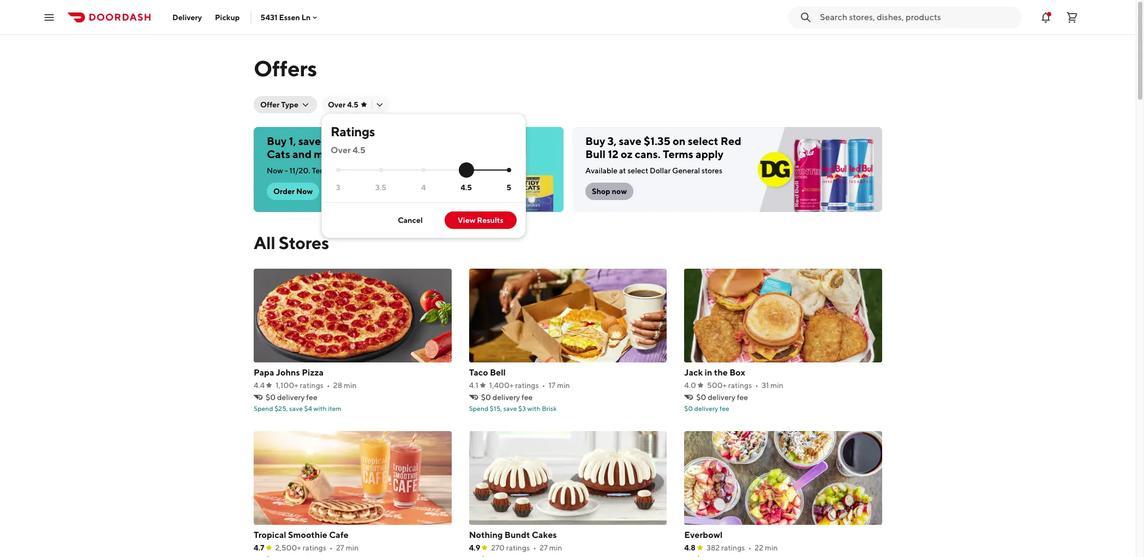 Task type: describe. For each thing, give the bounding box(es) containing it.
now inside button
[[296, 187, 313, 196]]

select for red
[[688, 135, 719, 147]]

save for $1
[[298, 135, 321, 147]]

spend for taco
[[469, 405, 489, 413]]

stores
[[279, 233, 329, 253]]

on for $1
[[336, 135, 349, 147]]

4.8
[[685, 544, 696, 553]]

order now
[[273, 187, 313, 196]]

buy 3, save $1.35 on select red bull 12 oz cans. terms apply
[[586, 135, 742, 160]]

save for $4
[[289, 405, 303, 413]]

nothing bundt cakes
[[469, 531, 557, 541]]

• 31 min
[[756, 382, 784, 390]]

ln
[[302, 13, 311, 22]]

ratings for bell
[[515, 382, 539, 390]]

• for papa johns pizza
[[327, 382, 330, 390]]

17
[[549, 382, 556, 390]]

view results
[[458, 216, 504, 225]]

3 stars and over image
[[336, 168, 341, 173]]

nothing
[[469, 531, 503, 541]]

open menu image
[[43, 11, 56, 24]]

pizza
[[302, 368, 324, 378]]

cats
[[267, 148, 290, 160]]

3.5 stars and over image
[[379, 168, 383, 173]]

fee for taco bell
[[522, 394, 533, 402]]

order
[[273, 187, 295, 196]]

4.7
[[254, 544, 264, 553]]

all stores
[[254, 233, 329, 253]]

3
[[336, 183, 341, 192]]

5431 essen ln
[[261, 13, 311, 22]]

buy 1, save $1 on select tidy cats and more
[[267, 135, 406, 160]]

min for jack in the box
[[771, 382, 784, 390]]

cans.
[[635, 148, 661, 160]]

3,
[[608, 135, 617, 147]]

5431
[[261, 13, 278, 22]]

4.9
[[469, 544, 480, 553]]

12
[[608, 148, 619, 160]]

pickup button
[[209, 8, 246, 26]]

382
[[707, 544, 720, 553]]

shop
[[592, 187, 611, 196]]

min for everbowl
[[765, 544, 778, 553]]

and
[[293, 148, 312, 160]]

$0 for papa
[[266, 394, 276, 402]]

spend for papa
[[254, 405, 273, 413]]

taco
[[469, 368, 488, 378]]

in
[[705, 368, 713, 378]]

• for everbowl
[[749, 544, 752, 553]]

tidy
[[384, 135, 406, 147]]

• for taco bell
[[542, 382, 546, 390]]

buy for buy 3, save $1.35 on select red bull 12 oz cans. terms apply
[[586, 135, 605, 147]]

over 4.5 button
[[321, 96, 390, 114]]

dollar
[[650, 166, 671, 175]]

save for $1.35
[[619, 135, 642, 147]]

ratings right 382
[[722, 544, 745, 553]]

$1.35
[[644, 135, 671, 147]]

delivery for johns
[[277, 394, 305, 402]]

• 28 min
[[327, 382, 357, 390]]

cancel
[[398, 216, 423, 225]]

offer type button
[[254, 96, 317, 114]]

270 ratings
[[491, 544, 530, 553]]

min for papa johns pizza
[[344, 382, 357, 390]]

delivery for bell
[[493, 394, 520, 402]]

available at select dollar general stores
[[586, 166, 723, 175]]

5431 essen ln button
[[261, 13, 319, 22]]

2,500+
[[275, 544, 301, 553]]

$3
[[519, 405, 526, 413]]

terms inside the "buy 3, save $1.35 on select red bull 12 oz cans. terms apply"
[[663, 148, 694, 160]]

johns
[[276, 368, 300, 378]]

cafe
[[329, 531, 349, 541]]

the
[[714, 368, 728, 378]]

at
[[619, 166, 626, 175]]

1 vertical spatial terms
[[312, 166, 333, 175]]

27 for cakes
[[540, 544, 548, 553]]

view results button
[[445, 212, 517, 229]]

apply inside the "buy 3, save $1.35 on select red bull 12 oz cans. terms apply"
[[696, 148, 724, 160]]

ratings for bundt
[[506, 544, 530, 553]]

ratings for smoothie
[[303, 544, 326, 553]]

ratings
[[331, 124, 375, 139]]

select for tidy
[[352, 135, 382, 147]]

$0 down 4.0
[[685, 405, 693, 413]]

1,100+ ratings
[[276, 382, 324, 390]]

ratings for johns
[[300, 382, 324, 390]]

order now button
[[267, 183, 319, 200]]

fee for jack in the box
[[737, 394, 748, 402]]

0 vertical spatial now
[[267, 166, 283, 175]]

1 vertical spatial over
[[331, 145, 351, 156]]

box
[[730, 368, 746, 378]]

4.4
[[254, 382, 265, 390]]

cancel button
[[385, 212, 436, 229]]

500+ ratings
[[707, 382, 752, 390]]

1,400+ ratings
[[490, 382, 539, 390]]

0 horizontal spatial apply
[[334, 166, 353, 175]]

$15,
[[490, 405, 502, 413]]

min for nothing bundt cakes
[[550, 544, 562, 553]]

brisk
[[542, 405, 557, 413]]

• for jack in the box
[[756, 382, 759, 390]]

jack in the box
[[685, 368, 746, 378]]

view
[[458, 216, 476, 225]]

now
[[612, 187, 627, 196]]

shop now
[[592, 187, 627, 196]]

• 27 min for cafe
[[330, 544, 359, 553]]

jack
[[685, 368, 703, 378]]

notification bell image
[[1040, 11, 1053, 24]]

all
[[254, 233, 275, 253]]

382 ratings
[[707, 544, 745, 553]]

• for tropical smoothie cafe
[[330, 544, 333, 553]]



Task type: locate. For each thing, give the bounding box(es) containing it.
$0 delivery fee for johns
[[266, 394, 318, 402]]

save up and
[[298, 135, 321, 147]]

cakes
[[532, 531, 557, 541]]

stores
[[702, 166, 723, 175]]

1 vertical spatial now
[[296, 187, 313, 196]]

save for $3
[[504, 405, 517, 413]]

ratings down smoothie
[[303, 544, 326, 553]]

buy for buy 1, save $1 on select tidy cats and more
[[267, 135, 287, 147]]

2 horizontal spatial select
[[688, 135, 719, 147]]

spend left $15,
[[469, 405, 489, 413]]

min right 28
[[344, 382, 357, 390]]

27 down cakes
[[540, 544, 548, 553]]

4
[[421, 183, 426, 192]]

tropical
[[254, 531, 286, 541]]

fee
[[306, 394, 318, 402], [522, 394, 533, 402], [737, 394, 748, 402], [720, 405, 730, 413]]

taco bell
[[469, 368, 506, 378]]

Store search: begin typing to search for stores available on DoorDash text field
[[820, 11, 1016, 23]]

bull
[[586, 148, 606, 160]]

1,100+
[[276, 382, 298, 390]]

0 vertical spatial over 4.5
[[328, 100, 359, 109]]

save
[[298, 135, 321, 147], [619, 135, 642, 147], [289, 405, 303, 413], [504, 405, 517, 413]]

270
[[491, 544, 505, 553]]

smoothie
[[288, 531, 327, 541]]

over inside button
[[328, 100, 346, 109]]

offer type
[[260, 100, 299, 109]]

$0 delivery fee for bell
[[481, 394, 533, 402]]

2 spend from the left
[[469, 405, 489, 413]]

on for $1.35
[[673, 135, 686, 147]]

apply
[[696, 148, 724, 160], [334, 166, 353, 175]]

$0 for taco
[[481, 394, 491, 402]]

0 vertical spatial over
[[328, 100, 346, 109]]

5 stars and over image
[[507, 168, 511, 173]]

• 27 min for cakes
[[533, 544, 562, 553]]

buy up bull
[[586, 135, 605, 147]]

0 horizontal spatial 27
[[336, 544, 344, 553]]

27 down cafe at bottom
[[336, 544, 344, 553]]

4 stars and over image
[[422, 168, 426, 173]]

apply up the 3
[[334, 166, 353, 175]]

1 with from the left
[[314, 405, 327, 413]]

4.0
[[685, 382, 696, 390]]

buy inside buy 1, save $1 on select tidy cats and more
[[267, 135, 287, 147]]

more
[[314, 148, 340, 160]]

results
[[477, 216, 504, 225]]

with right $3
[[528, 405, 541, 413]]

on right $1
[[336, 135, 349, 147]]

tropical smoothie cafe
[[254, 531, 349, 541]]

1 horizontal spatial with
[[528, 405, 541, 413]]

0 horizontal spatial on
[[336, 135, 349, 147]]

fee for papa johns pizza
[[306, 394, 318, 402]]

ratings down bundt on the bottom left of the page
[[506, 544, 530, 553]]

500+
[[707, 382, 727, 390]]

bundt
[[505, 531, 530, 541]]

0 vertical spatial 4.5
[[347, 100, 359, 109]]

$0 up $25,
[[266, 394, 276, 402]]

general
[[673, 166, 700, 175]]

papa
[[254, 368, 274, 378]]

essen
[[279, 13, 300, 22]]

0 horizontal spatial select
[[352, 135, 382, 147]]

$1
[[323, 135, 334, 147]]

delivery
[[277, 394, 305, 402], [493, 394, 520, 402], [708, 394, 736, 402], [695, 405, 719, 413]]

now - 11/20. terms apply
[[267, 166, 353, 175]]

0 vertical spatial terms
[[663, 148, 694, 160]]

spend $25, save $4 with item
[[254, 405, 342, 413]]

31
[[762, 382, 769, 390]]

• 27 min down cakes
[[533, 544, 562, 553]]

1 buy from the left
[[267, 135, 287, 147]]

0 horizontal spatial • 27 min
[[330, 544, 359, 553]]

2 with from the left
[[528, 405, 541, 413]]

with for taco bell
[[528, 405, 541, 413]]

available
[[586, 166, 618, 175]]

$0 down in
[[697, 394, 707, 402]]

min down cafe at bottom
[[346, 544, 359, 553]]

1 vertical spatial apply
[[334, 166, 353, 175]]

1 horizontal spatial 27
[[540, 544, 548, 553]]

offer
[[260, 100, 280, 109]]

11/20.
[[290, 166, 310, 175]]

5
[[507, 183, 512, 192]]

27
[[336, 544, 344, 553], [540, 544, 548, 553]]

ratings down box
[[729, 382, 752, 390]]

• down cafe at bottom
[[330, 544, 333, 553]]

3.5
[[376, 183, 387, 192]]

2 • 27 min from the left
[[533, 544, 562, 553]]

• 27 min down cafe at bottom
[[330, 544, 359, 553]]

• 27 min
[[330, 544, 359, 553], [533, 544, 562, 553]]

• down cakes
[[533, 544, 537, 553]]

$4
[[304, 405, 312, 413]]

• left 22 at the bottom right of the page
[[749, 544, 752, 553]]

min down cakes
[[550, 544, 562, 553]]

delivery
[[172, 13, 202, 22]]

pickup
[[215, 13, 240, 22]]

0 items, open order cart image
[[1066, 11, 1079, 24]]

2 27 from the left
[[540, 544, 548, 553]]

4.5 up view
[[461, 183, 472, 192]]

4.5 up ratings
[[347, 100, 359, 109]]

1 horizontal spatial spend
[[469, 405, 489, 413]]

papa johns pizza
[[254, 368, 324, 378]]

0 horizontal spatial buy
[[267, 135, 287, 147]]

delivery for in
[[708, 394, 736, 402]]

0 horizontal spatial with
[[314, 405, 327, 413]]

on right $1.35
[[673, 135, 686, 147]]

select left the red
[[688, 135, 719, 147]]

1 horizontal spatial select
[[628, 166, 649, 175]]

save inside the "buy 3, save $1.35 on select red bull 12 oz cans. terms apply"
[[619, 135, 642, 147]]

• left 17
[[542, 382, 546, 390]]

$0 delivery fee for in
[[697, 394, 748, 402]]

$0 up $15,
[[481, 394, 491, 402]]

1 vertical spatial over 4.5
[[331, 145, 366, 156]]

save left the $4
[[289, 405, 303, 413]]

1 vertical spatial 4.5
[[353, 145, 366, 156]]

spend
[[254, 405, 273, 413], [469, 405, 489, 413]]

2,500+ ratings
[[275, 544, 326, 553]]

over 4.5 inside button
[[328, 100, 359, 109]]

select left tidy
[[352, 135, 382, 147]]

delivery button
[[166, 8, 209, 26]]

terms
[[663, 148, 694, 160], [312, 166, 333, 175]]

now left the -
[[267, 166, 283, 175]]

buy inside the "buy 3, save $1.35 on select red bull 12 oz cans. terms apply"
[[586, 135, 605, 147]]

1 horizontal spatial apply
[[696, 148, 724, 160]]

1 horizontal spatial buy
[[586, 135, 605, 147]]

22
[[755, 544, 764, 553]]

item
[[328, 405, 342, 413]]

offers
[[254, 56, 317, 81]]

everbowl
[[685, 531, 723, 541]]

spend $15, save $3 with brisk
[[469, 405, 557, 413]]

0 horizontal spatial terms
[[312, 166, 333, 175]]

apply up stores
[[696, 148, 724, 160]]

0 horizontal spatial spend
[[254, 405, 273, 413]]

red
[[721, 135, 742, 147]]

bell
[[490, 368, 506, 378]]

$25,
[[275, 405, 288, 413]]

$0 for jack
[[697, 394, 707, 402]]

4.5 down ratings
[[353, 145, 366, 156]]

1 27 from the left
[[336, 544, 344, 553]]

on inside buy 1, save $1 on select tidy cats and more
[[336, 135, 349, 147]]

spend left $25,
[[254, 405, 273, 413]]

1 horizontal spatial terms
[[663, 148, 694, 160]]

min
[[344, 382, 357, 390], [557, 382, 570, 390], [771, 382, 784, 390], [346, 544, 359, 553], [550, 544, 562, 553], [765, 544, 778, 553]]

1 on from the left
[[336, 135, 349, 147]]

oz
[[621, 148, 633, 160]]

1 horizontal spatial now
[[296, 187, 313, 196]]

2 on from the left
[[673, 135, 686, 147]]

terms left 3 stars and over 'image' on the top of the page
[[312, 166, 333, 175]]

with
[[314, 405, 327, 413], [528, 405, 541, 413]]

on inside the "buy 3, save $1.35 on select red bull 12 oz cans. terms apply"
[[673, 135, 686, 147]]

ratings up $3
[[515, 382, 539, 390]]

ratings down pizza
[[300, 382, 324, 390]]

over 4.5 down ratings
[[331, 145, 366, 156]]

1 horizontal spatial • 27 min
[[533, 544, 562, 553]]

select right "at"
[[628, 166, 649, 175]]

min right 17
[[557, 382, 570, 390]]

over 4.5
[[328, 100, 359, 109], [331, 145, 366, 156]]

now
[[267, 166, 283, 175], [296, 187, 313, 196]]

4.5 inside button
[[347, 100, 359, 109]]

now right order on the left of the page
[[296, 187, 313, 196]]

27 for cafe
[[336, 544, 344, 553]]

1 • 27 min from the left
[[330, 544, 359, 553]]

• 22 min
[[749, 544, 778, 553]]

2 buy from the left
[[586, 135, 605, 147]]

1,400+
[[490, 382, 514, 390]]

over 4.5 up ratings
[[328, 100, 359, 109]]

terms up 'general'
[[663, 148, 694, 160]]

1 spend from the left
[[254, 405, 273, 413]]

min for taco bell
[[557, 382, 570, 390]]

1 horizontal spatial on
[[673, 135, 686, 147]]

save up oz
[[619, 135, 642, 147]]

min right 31
[[771, 382, 784, 390]]

select inside buy 1, save $1 on select tidy cats and more
[[352, 135, 382, 147]]

with for papa johns pizza
[[314, 405, 327, 413]]

1,
[[289, 135, 296, 147]]

0 vertical spatial apply
[[696, 148, 724, 160]]

buy
[[267, 135, 287, 147], [586, 135, 605, 147]]

over up ratings
[[328, 100, 346, 109]]

-
[[285, 166, 288, 175]]

ratings for in
[[729, 382, 752, 390]]

• 17 min
[[542, 382, 570, 390]]

•
[[327, 382, 330, 390], [542, 382, 546, 390], [756, 382, 759, 390], [330, 544, 333, 553], [533, 544, 537, 553], [749, 544, 752, 553]]

buy up cats
[[267, 135, 287, 147]]

2 vertical spatial 4.5
[[461, 183, 472, 192]]

min right 22 at the bottom right of the page
[[765, 544, 778, 553]]

select inside the "buy 3, save $1.35 on select red bull 12 oz cans. terms apply"
[[688, 135, 719, 147]]

type
[[281, 100, 299, 109]]

shop now button
[[586, 183, 634, 200]]

save inside buy 1, save $1 on select tidy cats and more
[[298, 135, 321, 147]]

over up 3 stars and over 'image' on the top of the page
[[331, 145, 351, 156]]

• left 28
[[327, 382, 330, 390]]

save left $3
[[504, 405, 517, 413]]

with right the $4
[[314, 405, 327, 413]]

0 horizontal spatial now
[[267, 166, 283, 175]]

• for nothing bundt cakes
[[533, 544, 537, 553]]

4.1
[[469, 382, 479, 390]]

• left 31
[[756, 382, 759, 390]]

min for tropical smoothie cafe
[[346, 544, 359, 553]]



Task type: vqa. For each thing, say whether or not it's contained in the screenshot.
the bottommost Terms
yes



